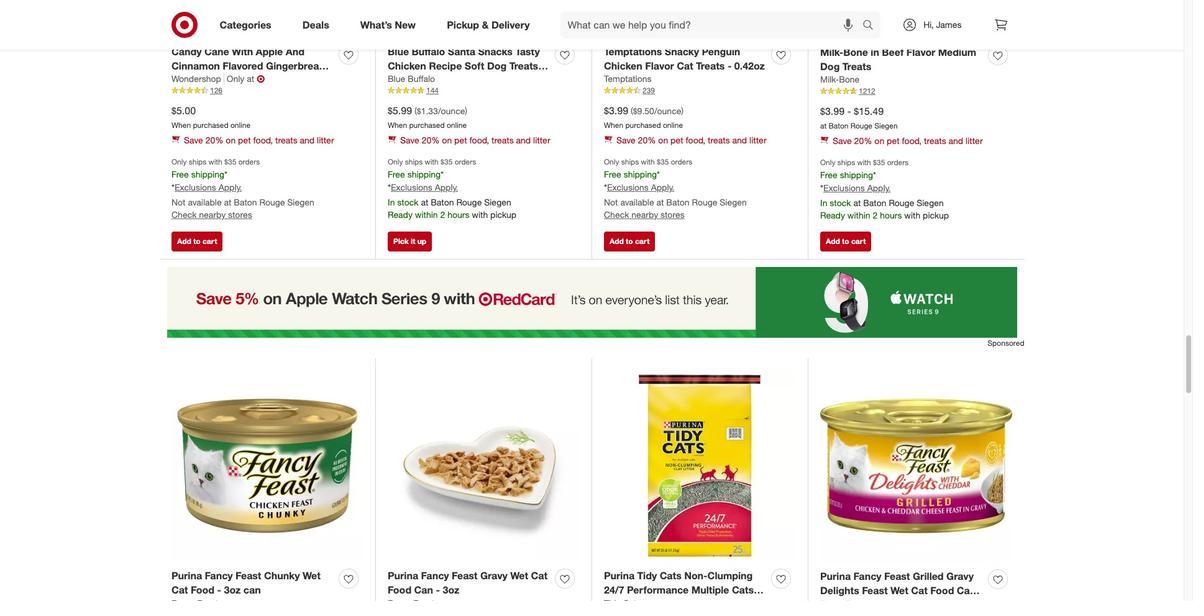 Task type: locate. For each thing, give the bounding box(es) containing it.
online
[[230, 121, 250, 130], [447, 121, 467, 130], [663, 121, 683, 130]]

0 horizontal spatial check nearby stores button
[[172, 209, 252, 221]]

when down temptations link
[[604, 121, 623, 130]]

1 horizontal spatial flavor
[[907, 46, 935, 58]]

0 horizontal spatial online
[[230, 121, 250, 130]]

$35 for purchased
[[224, 157, 236, 167]]

pet
[[238, 135, 251, 146], [454, 135, 467, 146], [671, 135, 683, 146], [887, 136, 900, 146]]

1 check nearby stores button from the left
[[172, 209, 252, 221]]

1 vertical spatial temptations
[[604, 74, 652, 84]]

online down 144 link
[[447, 121, 467, 130]]

3oz inside purina fancy feast gravy wet cat food can - 3oz
[[443, 584, 459, 596]]

1 horizontal spatial check nearby stores button
[[604, 209, 685, 221]]

add to cart
[[177, 237, 217, 246], [610, 237, 650, 246], [826, 237, 866, 246]]

3 add to cart from the left
[[826, 237, 866, 246]]

1 horizontal spatial /ounce
[[654, 105, 681, 116]]

buffalo up 144
[[408, 74, 435, 84]]

new
[[395, 18, 416, 31]]

0 vertical spatial buffalo
[[412, 45, 445, 58]]

when down $5.00
[[172, 121, 191, 130]]

) down 239 link
[[681, 105, 684, 116]]

orders down the $3.99 ( $9.50 /ounce ) when purchased online in the right top of the page
[[671, 157, 692, 167]]

2 when from the left
[[388, 121, 407, 130]]

on down $5.00 when purchased online
[[226, 135, 236, 146]]

3 purchased from the left
[[625, 121, 661, 130]]

1 available from the left
[[188, 197, 222, 208]]

at for milk-bone in beef flavor  medium dog treats
[[854, 198, 861, 208]]

) inside $5.99 ( $1.33 /ounce ) when purchased online
[[465, 105, 467, 116]]

add to cart for (
[[610, 237, 650, 246]]

ships down the $3.99 ( $9.50 /ounce ) when purchased online in the right top of the page
[[621, 157, 639, 167]]

2 horizontal spatial 3oz
[[820, 599, 837, 602]]

0 horizontal spatial not
[[172, 197, 186, 208]]

and
[[300, 135, 315, 146], [516, 135, 531, 146], [732, 135, 747, 146], [949, 136, 963, 146]]

3 add from the left
[[826, 237, 840, 246]]

cart for $9.50
[[635, 237, 650, 246]]

- inside temptations snacky penguin chicken flavor cat treats - 0.42oz
[[728, 59, 732, 72]]

0 vertical spatial blue
[[388, 45, 409, 58]]

and for candy cane with apple and cinnamon flavored gingerbread men dog treats - 4.4oz - wondershop™
[[300, 135, 315, 146]]

0 horizontal spatial to
[[193, 237, 200, 246]]

purina fancy feast chunky wet cat food - 3oz can
[[172, 570, 321, 596]]

1 horizontal spatial stock
[[830, 198, 851, 208]]

purina inside purina fancy feast grilled gravy delights feast wet cat food can  - 3oz
[[820, 570, 851, 583]]

2 horizontal spatial to
[[842, 237, 849, 246]]

2 horizontal spatial cart
[[851, 237, 866, 246]]

0 horizontal spatial (
[[414, 105, 417, 116]]

within for $1.33
[[415, 210, 438, 220]]

orders
[[238, 157, 260, 167], [455, 157, 476, 167], [671, 157, 692, 167], [887, 158, 909, 167]]

advertisement region
[[159, 267, 1024, 338]]

siegen inside $3.99 - $15.49 at baton rouge siegen
[[875, 121, 898, 131]]

orders down $5.99 ( $1.33 /ounce ) when purchased online on the left of the page
[[455, 157, 476, 167]]

chicken inside temptations snacky penguin chicken flavor cat treats - 0.42oz
[[604, 59, 642, 72]]

0 horizontal spatial cart
[[203, 237, 217, 246]]

baton for temptations snacky penguin chicken flavor cat treats - 0.42oz
[[666, 197, 690, 208]]

purina tidy cats non-clumping 24/7 performance multiple cats litter - 25lbs link
[[604, 569, 766, 602]]

purina tidy cats non-clumping 24/7 performance multiple cats litter - 25lbs
[[604, 570, 754, 602]]

up
[[417, 237, 426, 246]]

stock for $5.99
[[397, 197, 419, 208]]

2 horizontal spatial add
[[826, 237, 840, 246]]

only inside the wondershop only at ¬
[[227, 74, 244, 84]]

food
[[191, 584, 214, 596], [388, 584, 412, 596], [930, 585, 954, 597]]

0 horizontal spatial only ships with $35 orders free shipping * * exclusions apply. in stock at  baton rouge siegen ready within 2 hours with pickup
[[388, 157, 516, 220]]

add for -
[[826, 237, 840, 246]]

and for milk-bone in beef flavor  medium dog treats
[[949, 136, 963, 146]]

fancy inside purina fancy feast chunky wet cat food - 3oz can
[[205, 570, 233, 582]]

20% for $15.49
[[854, 136, 872, 146]]

hi,
[[924, 19, 934, 30]]

/ounce inside the $3.99 ( $9.50 /ounce ) when purchased online
[[654, 105, 681, 116]]

2 cart from the left
[[635, 237, 650, 246]]

within for $15.49
[[848, 210, 870, 221]]

1 horizontal spatial 3oz
[[443, 584, 459, 596]]

1 horizontal spatial ready
[[820, 210, 845, 221]]

0 horizontal spatial only ships with $35 orders free shipping * * exclusions apply. not available at baton rouge siegen check nearby stores
[[172, 157, 314, 220]]

baton inside $3.99 - $15.49 at baton rouge siegen
[[829, 121, 849, 131]]

milk-bone link
[[820, 74, 860, 86]]

2 horizontal spatial fancy
[[854, 570, 882, 583]]

food inside purina fancy feast chunky wet cat food - 3oz can
[[191, 584, 214, 596]]

ready
[[388, 210, 413, 220], [820, 210, 845, 221]]

0 horizontal spatial 3oz
[[224, 584, 241, 596]]

0 horizontal spatial /ounce
[[438, 105, 465, 116]]

fancy inside purina fancy feast gravy wet cat food can - 3oz
[[421, 570, 449, 582]]

2 purchased from the left
[[409, 121, 445, 130]]

bone
[[843, 46, 868, 58], [839, 74, 860, 85]]

online inside $5.99 ( $1.33 /ounce ) when purchased online
[[447, 121, 467, 130]]

pet down $5.00 when purchased online
[[238, 135, 251, 146]]

0 horizontal spatial food
[[191, 584, 214, 596]]

0 horizontal spatial within
[[415, 210, 438, 220]]

1 cart from the left
[[203, 237, 217, 246]]

treats down 1212 link
[[924, 136, 946, 146]]

1 vertical spatial milk-
[[820, 74, 839, 85]]

purchased
[[193, 121, 228, 130], [409, 121, 445, 130], [625, 121, 661, 130]]

what's new
[[360, 18, 416, 31]]

only down $5.99
[[388, 157, 403, 167]]

1 horizontal spatial fancy
[[421, 570, 449, 582]]

ships for $1.33
[[405, 157, 423, 167]]

1 horizontal spatial )
[[681, 105, 684, 116]]

purchased inside $5.99 ( $1.33 /ounce ) when purchased online
[[409, 121, 445, 130]]

0 horizontal spatial wet
[[303, 570, 321, 582]]

purina inside purina fancy feast chunky wet cat food - 3oz can
[[172, 570, 202, 582]]

1 vertical spatial bone
[[839, 74, 860, 85]]

purchased down the $9.50
[[625, 121, 661, 130]]

buffalo
[[412, 45, 445, 58], [408, 74, 435, 84]]

save for purchased
[[184, 135, 203, 146]]

can
[[414, 584, 433, 596], [957, 585, 976, 597]]

1 blue from the top
[[388, 45, 409, 58]]

treats inside blue buffalo santa snacks tasty chicken recipe soft dog treats - 4.5oz
[[509, 59, 538, 72]]

1 vertical spatial cats
[[732, 584, 754, 596]]

flavor right beef
[[907, 46, 935, 58]]

1 nearby from the left
[[199, 210, 226, 220]]

purchased for $5.99
[[409, 121, 445, 130]]

shipping down $5.00 when purchased online
[[191, 169, 224, 180]]

2 horizontal spatial add to cart button
[[820, 232, 871, 251]]

4.4oz
[[255, 74, 280, 86]]

and for blue buffalo santa snacks tasty chicken recipe soft dog treats - 4.5oz
[[516, 135, 531, 146]]

food for -
[[191, 584, 214, 596]]

food inside purina fancy feast gravy wet cat food can - 3oz
[[388, 584, 412, 596]]

2 ( from the left
[[631, 105, 633, 116]]

treats down "penguin" at the top right
[[696, 59, 725, 72]]

2 online from the left
[[447, 121, 467, 130]]

0 horizontal spatial ready
[[388, 210, 413, 220]]

bone up the 1212
[[839, 74, 860, 85]]

when for $5.99
[[388, 121, 407, 130]]

What can we help you find? suggestions appear below search field
[[560, 11, 866, 39]]

can inside purina fancy feast grilled gravy delights feast wet cat food can  - 3oz
[[957, 585, 976, 597]]

on down $3.99 - $15.49 at baton rouge siegen
[[875, 136, 884, 146]]

when inside the $3.99 ( $9.50 /ounce ) when purchased online
[[604, 121, 623, 130]]

with
[[232, 45, 253, 58]]

$35 down $5.99 ( $1.33 /ounce ) when purchased online on the left of the page
[[441, 157, 453, 167]]

flavor for medium
[[907, 46, 935, 58]]

1 not from the left
[[172, 197, 186, 208]]

on down $5.99 ( $1.33 /ounce ) when purchased online on the left of the page
[[442, 135, 452, 146]]

$35 for $15.49
[[873, 158, 885, 167]]

1 ( from the left
[[414, 105, 417, 116]]

pet down the $3.99 ( $9.50 /ounce ) when purchased online in the right top of the page
[[671, 135, 683, 146]]

milk- inside milk-bone in beef flavor  medium dog treats
[[820, 46, 843, 58]]

save 20% on pet food, treats and litter for $9.50
[[616, 135, 767, 146]]

treats down flavored
[[217, 74, 246, 86]]

treats down 239 link
[[708, 135, 730, 146]]

temptations
[[604, 45, 662, 58], [604, 74, 652, 84]]

on down the $3.99 ( $9.50 /ounce ) when purchased online in the right top of the page
[[658, 135, 668, 146]]

0 horizontal spatial check
[[172, 210, 197, 220]]

1 only ships with $35 orders free shipping * * exclusions apply. not available at baton rouge siegen check nearby stores from the left
[[172, 157, 314, 220]]

treats down 126 link
[[275, 135, 297, 146]]

1 horizontal spatial add
[[610, 237, 624, 246]]

1 add to cart button from the left
[[172, 232, 223, 251]]

0 vertical spatial cats
[[660, 570, 682, 582]]

on for $15.49
[[875, 136, 884, 146]]

purina tidy cats non-clumping 24/7 performance multiple cats litter - 25lbs image
[[604, 371, 795, 562], [604, 371, 795, 562]]

snacks
[[478, 45, 513, 58]]

food, down 144 link
[[469, 135, 489, 146]]

2 stores from the left
[[661, 210, 685, 220]]

2 add from the left
[[610, 237, 624, 246]]

$35 down the $3.99 ( $9.50 /ounce ) when purchased online in the right top of the page
[[657, 157, 669, 167]]

0 vertical spatial bone
[[843, 46, 868, 58]]

ships down $5.00 when purchased online
[[189, 157, 206, 167]]

2 chicken from the left
[[604, 59, 642, 72]]

litter
[[604, 598, 629, 602]]

1 purchased from the left
[[193, 121, 228, 130]]

0 horizontal spatial )
[[465, 105, 467, 116]]

online down 239 link
[[663, 121, 683, 130]]

ships down $3.99 - $15.49 at baton rouge siegen
[[838, 158, 855, 167]]

available
[[188, 197, 222, 208], [620, 197, 654, 208]]

wet inside purina fancy feast grilled gravy delights feast wet cat food can  - 3oz
[[891, 585, 908, 597]]

orders for purchased
[[238, 157, 260, 167]]

2 only ships with $35 orders free shipping * * exclusions apply. not available at baton rouge siegen check nearby stores from the left
[[604, 157, 747, 220]]

2 horizontal spatial online
[[663, 121, 683, 130]]

only ships with $35 orders free shipping * * exclusions apply. in stock at  baton rouge siegen ready within 2 hours with pickup for $15.49
[[820, 158, 949, 221]]

save down $5.99 ( $1.33 /ounce ) when purchased online on the left of the page
[[400, 135, 419, 146]]

only down flavored
[[227, 74, 244, 84]]

0 horizontal spatial $3.99
[[604, 104, 628, 117]]

$35 down $5.00 when purchased online
[[224, 157, 236, 167]]

( down temptations link
[[631, 105, 633, 116]]

1 horizontal spatial when
[[388, 121, 407, 130]]

wet inside purina fancy feast gravy wet cat food can - 3oz
[[510, 570, 528, 582]]

0 horizontal spatial 2
[[440, 210, 445, 220]]

flavor down snacky
[[645, 59, 674, 72]]

1 horizontal spatial check
[[604, 210, 629, 220]]

$3.99 left the $9.50
[[604, 104, 628, 117]]

3 when from the left
[[604, 121, 623, 130]]

1 chicken from the left
[[388, 59, 426, 72]]

with for purchased
[[209, 157, 222, 167]]

cat inside temptations snacky penguin chicken flavor cat treats - 0.42oz
[[677, 59, 693, 72]]

add to cart button for (
[[604, 232, 655, 251]]

shipping down the $3.99 ( $9.50 /ounce ) when purchased online in the right top of the page
[[624, 169, 657, 180]]

1 vertical spatial flavor
[[645, 59, 674, 72]]

) for recipe
[[465, 105, 467, 116]]

ships down $5.99 ( $1.33 /ounce ) when purchased online on the left of the page
[[405, 157, 423, 167]]

it
[[411, 237, 415, 246]]

at inside $3.99 - $15.49 at baton rouge siegen
[[820, 121, 827, 131]]

only ships with $35 orders free shipping * * exclusions apply. not available at baton rouge siegen check nearby stores for $3.99
[[604, 157, 747, 220]]

0 horizontal spatial purchased
[[193, 121, 228, 130]]

1 to from the left
[[193, 237, 200, 246]]

purina fancy feast chunky wet cat food - 3oz can link
[[172, 569, 334, 598]]

deals link
[[292, 11, 345, 39]]

tidy
[[637, 570, 657, 582]]

2 horizontal spatial dog
[[820, 60, 840, 72]]

save 20% on pet food, treats and litter down 239 link
[[616, 135, 767, 146]]

126 link
[[172, 85, 363, 96]]

1 ) from the left
[[465, 105, 467, 116]]

only down the $3.99 ( $9.50 /ounce ) when purchased online in the right top of the page
[[604, 157, 619, 167]]

cat inside purina fancy feast chunky wet cat food - 3oz can
[[172, 584, 188, 596]]

save 20% on pet food, treats and litter for purchased
[[184, 135, 334, 146]]

orders for $1.33
[[455, 157, 476, 167]]

$35 down $3.99 - $15.49 at baton rouge siegen
[[873, 158, 885, 167]]

1 add to cart from the left
[[177, 237, 217, 246]]

1 horizontal spatial $3.99
[[820, 105, 845, 117]]

1 horizontal spatial stores
[[661, 210, 685, 220]]

0 horizontal spatial add to cart
[[177, 237, 217, 246]]

20% down $3.99 - $15.49 at baton rouge siegen
[[854, 136, 872, 146]]

dog inside candy cane with apple and cinnamon flavored gingerbread men dog treats - 4.4oz - wondershop™
[[195, 74, 214, 86]]

purina inside purina fancy feast gravy wet cat food can - 3oz
[[388, 570, 418, 582]]

what's
[[360, 18, 392, 31]]

milk-bone in beef flavor  medium dog treats
[[820, 46, 976, 72]]

temptations up 239
[[604, 74, 652, 84]]

wet for gravy
[[510, 570, 528, 582]]

available for $5.00
[[188, 197, 222, 208]]

0 horizontal spatial flavor
[[645, 59, 674, 72]]

2 add to cart button from the left
[[604, 232, 655, 251]]

rouge for candy cane with apple and cinnamon flavored gingerbread men dog treats - 4.4oz - wondershop™
[[259, 197, 285, 208]]

cats down clumping
[[732, 584, 754, 596]]

exclusions apply. button
[[175, 182, 242, 194], [391, 182, 458, 194], [607, 182, 674, 194], [823, 182, 891, 195]]

add to cart button
[[172, 232, 223, 251], [604, 232, 655, 251], [820, 232, 871, 251]]

1 horizontal spatial can
[[957, 585, 976, 597]]

food, down 126 link
[[253, 135, 273, 146]]

3 to from the left
[[842, 237, 849, 246]]

wondershop™
[[172, 88, 237, 100]]

dog down snacks
[[487, 59, 507, 72]]

- inside blue buffalo santa snacks tasty chicken recipe soft dog treats - 4.5oz
[[541, 59, 545, 72]]

exclusions for $1.33
[[391, 182, 432, 193]]

1 online from the left
[[230, 121, 250, 130]]

purchased down $1.33
[[409, 121, 445, 130]]

purina inside the purina tidy cats non-clumping 24/7 performance multiple cats litter - 25lbs
[[604, 570, 635, 582]]

2 for $15.49
[[873, 210, 878, 221]]

temptations inside temptations snacky penguin chicken flavor cat treats - 0.42oz
[[604, 45, 662, 58]]

2 not from the left
[[604, 197, 618, 208]]

2 available from the left
[[620, 197, 654, 208]]

2 ) from the left
[[681, 105, 684, 116]]

shipping down $3.99 - $15.49 at baton rouge siegen
[[840, 170, 873, 180]]

wet for chunky
[[303, 570, 321, 582]]

snacky
[[665, 45, 699, 58]]

buffalo up the recipe
[[412, 45, 445, 58]]

food, down 239 link
[[686, 135, 705, 146]]

2 nearby from the left
[[632, 210, 658, 220]]

pet down $3.99 - $15.49 at baton rouge siegen
[[887, 136, 900, 146]]

/ounce for $3.99
[[654, 105, 681, 116]]

0 horizontal spatial pickup
[[490, 210, 516, 220]]

food, down 1212 link
[[902, 136, 922, 146]]

purina fancy feast gravy wet cat food can - 3oz image
[[388, 371, 579, 562], [388, 371, 579, 562]]

performance
[[627, 584, 689, 596]]

0 horizontal spatial nearby
[[199, 210, 226, 220]]

1 horizontal spatial chicken
[[604, 59, 642, 72]]

$3.99 for -
[[820, 105, 845, 117]]

1 temptations from the top
[[604, 45, 662, 58]]

0 vertical spatial milk-
[[820, 46, 843, 58]]

2 horizontal spatial food
[[930, 585, 954, 597]]

ships
[[189, 157, 206, 167], [405, 157, 423, 167], [621, 157, 639, 167], [838, 158, 855, 167]]

gingerbread
[[266, 59, 325, 72]]

stock
[[397, 197, 419, 208], [830, 198, 851, 208]]

0 horizontal spatial stores
[[228, 210, 252, 220]]

only down $3.99 - $15.49 at baton rouge siegen
[[820, 158, 836, 167]]

$3.99 inside the $3.99 ( $9.50 /ounce ) when purchased online
[[604, 104, 628, 117]]

purina fancy feast chunky wet cat food - 3oz can image
[[172, 371, 363, 562], [172, 371, 363, 562]]

2 horizontal spatial when
[[604, 121, 623, 130]]

ships for purchased
[[189, 157, 206, 167]]

milk- for milk-bone in beef flavor  medium dog treats
[[820, 46, 843, 58]]

categories link
[[209, 11, 287, 39]]

treats inside temptations snacky penguin chicken flavor cat treats - 0.42oz
[[696, 59, 725, 72]]

bone inside milk-bone in beef flavor  medium dog treats
[[843, 46, 868, 58]]

hours
[[448, 210, 469, 220], [880, 210, 902, 221]]

food,
[[253, 135, 273, 146], [469, 135, 489, 146], [686, 135, 705, 146], [902, 136, 922, 146]]

0 horizontal spatial chicken
[[388, 59, 426, 72]]

hours for $1.33
[[448, 210, 469, 220]]

feast inside purina fancy feast gravy wet cat food can - 3oz
[[452, 570, 478, 582]]

online down 126 link
[[230, 121, 250, 130]]

1 horizontal spatial add to cart button
[[604, 232, 655, 251]]

1 stores from the left
[[228, 210, 252, 220]]

-
[[541, 59, 545, 72], [728, 59, 732, 72], [249, 74, 253, 86], [283, 74, 287, 86], [847, 105, 851, 117], [217, 584, 221, 596], [436, 584, 440, 596], [979, 585, 983, 597], [632, 598, 636, 602]]

only ships with $35 orders free shipping * * exclusions apply. not available at baton rouge siegen check nearby stores
[[172, 157, 314, 220], [604, 157, 747, 220]]

) inside the $3.99 ( $9.50 /ounce ) when purchased online
[[681, 105, 684, 116]]

1 horizontal spatial nearby
[[632, 210, 658, 220]]

0 horizontal spatial cats
[[660, 570, 682, 582]]

$3.99 inside $3.99 - $15.49 at baton rouge siegen
[[820, 105, 845, 117]]

0 horizontal spatial stock
[[397, 197, 419, 208]]

purchased down $5.00
[[193, 121, 228, 130]]

( right $5.99
[[414, 105, 417, 116]]

food, for $1.33
[[469, 135, 489, 146]]

1 horizontal spatial only ships with $35 orders free shipping * * exclusions apply. not available at baton rouge siegen check nearby stores
[[604, 157, 747, 220]]

temptations for temptations snacky penguin chicken flavor cat treats - 0.42oz
[[604, 45, 662, 58]]

ready for $5.99
[[388, 210, 413, 220]]

buffalo inside blue buffalo santa snacks tasty chicken recipe soft dog treats - 4.5oz
[[412, 45, 445, 58]]

flavor inside milk-bone in beef flavor  medium dog treats
[[907, 46, 935, 58]]

when for $3.99
[[604, 121, 623, 130]]

pickup
[[490, 210, 516, 220], [923, 210, 949, 221]]

temptations up temptations link
[[604, 45, 662, 58]]

only ships with $35 orders free shipping * * exclusions apply. in stock at  baton rouge siegen ready within 2 hours with pickup
[[388, 157, 516, 220], [820, 158, 949, 221]]

pickup & delivery
[[447, 18, 530, 31]]

0 horizontal spatial when
[[172, 121, 191, 130]]

1 horizontal spatial cart
[[635, 237, 650, 246]]

0 vertical spatial flavor
[[907, 46, 935, 58]]

( inside the $3.99 ( $9.50 /ounce ) when purchased online
[[631, 105, 633, 116]]

pick
[[393, 237, 409, 246]]

online inside $5.00 when purchased online
[[230, 121, 250, 130]]

milk- up $3.99 - $15.49 at baton rouge siegen
[[820, 74, 839, 85]]

on for $9.50
[[658, 135, 668, 146]]

0 horizontal spatial add
[[177, 237, 191, 246]]

cats up the performance
[[660, 570, 682, 582]]

0 vertical spatial temptations
[[604, 45, 662, 58]]

to
[[193, 237, 200, 246], [626, 237, 633, 246], [842, 237, 849, 246]]

1 horizontal spatial online
[[447, 121, 467, 130]]

2
[[440, 210, 445, 220], [873, 210, 878, 221]]

shipping down $5.99 ( $1.33 /ounce ) when purchased online on the left of the page
[[407, 169, 441, 180]]

2 temptations from the top
[[604, 74, 652, 84]]

1 horizontal spatial dog
[[487, 59, 507, 72]]

0 horizontal spatial can
[[414, 584, 433, 596]]

1 /ounce from the left
[[438, 105, 465, 116]]

candy
[[172, 45, 202, 58]]

(
[[414, 105, 417, 116], [631, 105, 633, 116]]

wondershop only at ¬
[[172, 73, 265, 85]]

3 online from the left
[[663, 121, 683, 130]]

1 horizontal spatial not
[[604, 197, 618, 208]]

save down $5.00 when purchased online
[[184, 135, 203, 146]]

1 when from the left
[[172, 121, 191, 130]]

cat
[[677, 59, 693, 72], [531, 570, 548, 582], [172, 584, 188, 596], [911, 585, 928, 597]]

purina fancy feast grilled gravy delights feast wet cat food can  - 3oz image
[[820, 371, 1012, 563], [820, 371, 1012, 563]]

2 to from the left
[[626, 237, 633, 246]]

orders down $3.99 - $15.49 at baton rouge siegen
[[887, 158, 909, 167]]

1 horizontal spatial in
[[820, 198, 827, 208]]

2 add to cart from the left
[[610, 237, 650, 246]]

save 20% on pet food, treats and litter down 144 link
[[400, 135, 550, 146]]

save
[[184, 135, 203, 146], [400, 135, 419, 146], [616, 135, 636, 146], [833, 136, 852, 146]]

1 add from the left
[[177, 237, 191, 246]]

20% down $5.00 when purchased online
[[205, 135, 223, 146]]

0 horizontal spatial in
[[388, 197, 395, 208]]

/ounce for $5.99
[[438, 105, 465, 116]]

deals
[[302, 18, 329, 31]]

when down $5.99
[[388, 121, 407, 130]]

chicken up blue buffalo
[[388, 59, 426, 72]]

20% down $5.99 ( $1.33 /ounce ) when purchased online on the left of the page
[[422, 135, 440, 146]]

0 horizontal spatial available
[[188, 197, 222, 208]]

in for $5.99
[[388, 197, 395, 208]]

stores for $5.00
[[228, 210, 252, 220]]

fancy inside purina fancy feast grilled gravy delights feast wet cat food can  - 3oz
[[854, 570, 882, 583]]

2 check nearby stores button from the left
[[604, 209, 685, 221]]

milk- up milk-bone
[[820, 46, 843, 58]]

dog up milk-bone
[[820, 60, 840, 72]]

with for $1.33
[[425, 157, 439, 167]]

can inside purina fancy feast gravy wet cat food can - 3oz
[[414, 584, 433, 596]]

$35 for $1.33
[[441, 157, 453, 167]]

1 horizontal spatial pickup
[[923, 210, 949, 221]]

20% for $9.50
[[638, 135, 656, 146]]

online inside the $3.99 ( $9.50 /ounce ) when purchased online
[[663, 121, 683, 130]]

treats
[[509, 59, 538, 72], [696, 59, 725, 72], [843, 60, 871, 72], [217, 74, 246, 86]]

pet for $15.49
[[887, 136, 900, 146]]

1 check from the left
[[172, 210, 197, 220]]

bone left in
[[843, 46, 868, 58]]

blue buffalo santa snacks tasty chicken recipe soft dog treats - 4.5oz image
[[388, 0, 579, 37], [388, 0, 579, 37]]

1 vertical spatial blue
[[388, 74, 405, 84]]

stores
[[228, 210, 252, 220], [661, 210, 685, 220]]

cat inside purina fancy feast gravy wet cat food can - 3oz
[[531, 570, 548, 582]]

2 blue from the top
[[388, 74, 405, 84]]

1 milk- from the top
[[820, 46, 843, 58]]

0 horizontal spatial fancy
[[205, 570, 233, 582]]

milk-bone in beef flavor  medium dog treats image
[[820, 0, 1012, 38], [820, 0, 1012, 38]]

apply.
[[219, 182, 242, 193], [435, 182, 458, 193], [651, 182, 674, 193], [867, 183, 891, 193]]

1 horizontal spatial gravy
[[946, 570, 974, 583]]

1 horizontal spatial to
[[626, 237, 633, 246]]

0 horizontal spatial gravy
[[480, 570, 508, 582]]

save down the $3.99 ( $9.50 /ounce ) when purchased online in the right top of the page
[[616, 135, 636, 146]]

search button
[[857, 11, 887, 41]]

buffalo inside blue buffalo link
[[408, 74, 435, 84]]

chicken
[[388, 59, 426, 72], [604, 59, 642, 72]]

/ounce down 239
[[654, 105, 681, 116]]

1 horizontal spatial only ships with $35 orders free shipping * * exclusions apply. in stock at  baton rouge siegen ready within 2 hours with pickup
[[820, 158, 949, 221]]

blue down what's new link
[[388, 45, 409, 58]]

treats up milk-bone
[[843, 60, 871, 72]]

- inside purina fancy feast chunky wet cat food - 3oz can
[[217, 584, 221, 596]]

blue inside blue buffalo santa snacks tasty chicken recipe soft dog treats - 4.5oz
[[388, 45, 409, 58]]

0 horizontal spatial add to cart button
[[172, 232, 223, 251]]

2 horizontal spatial add to cart
[[826, 237, 866, 246]]

wet inside purina fancy feast chunky wet cat food - 3oz can
[[303, 570, 321, 582]]

purchased inside the $3.99 ( $9.50 /ounce ) when purchased online
[[625, 121, 661, 130]]

chicken up temptations link
[[604, 59, 642, 72]]

save down $3.99 - $15.49 at baton rouge siegen
[[833, 136, 852, 146]]

not for $5.00
[[172, 197, 186, 208]]

0 horizontal spatial hours
[[448, 210, 469, 220]]

- inside the purina tidy cats non-clumping 24/7 performance multiple cats litter - 25lbs
[[632, 598, 636, 602]]

2 /ounce from the left
[[654, 105, 681, 116]]

on for purchased
[[226, 135, 236, 146]]

1 horizontal spatial purchased
[[409, 121, 445, 130]]

3 cart from the left
[[851, 237, 866, 246]]

1 horizontal spatial add to cart
[[610, 237, 650, 246]]

flavor inside temptations snacky penguin chicken flavor cat treats - 0.42oz
[[645, 59, 674, 72]]

20% down the $3.99 ( $9.50 /ounce ) when purchased online in the right top of the page
[[638, 135, 656, 146]]

1 horizontal spatial within
[[848, 210, 870, 221]]

1 horizontal spatial food
[[388, 584, 412, 596]]

only ships with $35 orders free shipping * * exclusions apply. in stock at  baton rouge siegen ready within 2 hours with pickup for $1.33
[[388, 157, 516, 220]]

buffalo for blue buffalo
[[408, 74, 435, 84]]

$3.99
[[604, 104, 628, 117], [820, 105, 845, 117]]

save 20% on pet food, treats and litter down 126 link
[[184, 135, 334, 146]]

/ounce down 144
[[438, 105, 465, 116]]

grilled
[[913, 570, 944, 583]]

2 milk- from the top
[[820, 74, 839, 85]]

save 20% on pet food, treats and litter down $15.49
[[833, 136, 983, 146]]

in
[[871, 46, 879, 58]]

( inside $5.99 ( $1.33 /ounce ) when purchased online
[[414, 105, 417, 116]]

3 add to cart button from the left
[[820, 232, 871, 251]]

orders down $5.00 when purchased online
[[238, 157, 260, 167]]

$3.99 down milk-bone link
[[820, 105, 845, 117]]

1 horizontal spatial wet
[[510, 570, 528, 582]]

feast inside purina fancy feast chunky wet cat food - 3oz can
[[236, 570, 261, 582]]

1 vertical spatial buffalo
[[408, 74, 435, 84]]

treats down tasty
[[509, 59, 538, 72]]

chicken inside blue buffalo santa snacks tasty chicken recipe soft dog treats - 4.5oz
[[388, 59, 426, 72]]

1 horizontal spatial 2
[[873, 210, 878, 221]]

ships for $9.50
[[621, 157, 639, 167]]

blue buffalo santa snacks tasty chicken recipe soft dog treats - 4.5oz link
[[388, 45, 550, 86]]

) down 144 link
[[465, 105, 467, 116]]

siegen
[[875, 121, 898, 131], [287, 197, 314, 208], [484, 197, 511, 208], [720, 197, 747, 208], [917, 198, 944, 208]]

gravy inside purina fancy feast grilled gravy delights feast wet cat food can  - 3oz
[[946, 570, 974, 583]]

blue up $5.99
[[388, 74, 405, 84]]

when inside $5.99 ( $1.33 /ounce ) when purchased online
[[388, 121, 407, 130]]

pet down $5.99 ( $1.33 /ounce ) when purchased online on the left of the page
[[454, 135, 467, 146]]

1 horizontal spatial hours
[[880, 210, 902, 221]]

non-
[[684, 570, 708, 582]]

2 check from the left
[[604, 210, 629, 220]]

3oz inside purina fancy feast grilled gravy delights feast wet cat food can  - 3oz
[[820, 599, 837, 602]]

stores for $3.99
[[661, 210, 685, 220]]

1 horizontal spatial (
[[631, 105, 633, 116]]

fancy for -
[[205, 570, 233, 582]]

3oz
[[224, 584, 241, 596], [443, 584, 459, 596], [820, 599, 837, 602]]

temptations snacky penguin chicken flavor cat treats - 0.42oz image
[[604, 0, 795, 37], [604, 0, 795, 37]]

gravy
[[480, 570, 508, 582], [946, 570, 974, 583]]

/ounce inside $5.99 ( $1.33 /ounce ) when purchased online
[[438, 105, 465, 116]]

purina fancy feast grilled gravy delights feast wet cat food can  - 3oz
[[820, 570, 983, 602]]

2 horizontal spatial wet
[[891, 585, 908, 597]]

candy cane with apple and cinnamon flavored gingerbread men dog treats - 4.4oz - wondershop™ image
[[172, 0, 363, 37], [172, 0, 363, 37]]

treats down 144 link
[[492, 135, 514, 146]]

4.5oz
[[388, 74, 413, 86]]

dog
[[487, 59, 507, 72], [820, 60, 840, 72], [195, 74, 214, 86]]

food, for $9.50
[[686, 135, 705, 146]]

0 horizontal spatial dog
[[195, 74, 214, 86]]

/ounce
[[438, 105, 465, 116], [654, 105, 681, 116]]

dog up wondershop™
[[195, 74, 214, 86]]

only down $5.00
[[172, 157, 187, 167]]

1 horizontal spatial available
[[620, 197, 654, 208]]

cart for purchased
[[203, 237, 217, 246]]

add
[[177, 237, 191, 246], [610, 237, 624, 246], [826, 237, 840, 246]]



Task type: vqa. For each thing, say whether or not it's contained in the screenshot.
"hours"
yes



Task type: describe. For each thing, give the bounding box(es) containing it.
$5.00
[[172, 104, 196, 117]]

candy cane with apple and cinnamon flavored gingerbread men dog treats - 4.4oz - wondershop™
[[172, 45, 325, 100]]

dog inside milk-bone in beef flavor  medium dog treats
[[820, 60, 840, 72]]

144
[[426, 86, 439, 95]]

pet for $9.50
[[671, 135, 683, 146]]

orders for $9.50
[[671, 157, 692, 167]]

$5.99 ( $1.33 /ounce ) when purchased online
[[388, 104, 467, 130]]

and
[[286, 45, 304, 58]]

cart for $15.49
[[851, 237, 866, 246]]

126
[[210, 86, 222, 95]]

clumping
[[708, 570, 753, 582]]

dog inside blue buffalo santa snacks tasty chicken recipe soft dog treats - 4.5oz
[[487, 59, 507, 72]]

wondershop link
[[172, 73, 224, 85]]

what's new link
[[350, 11, 431, 39]]

check nearby stores button for $3.99
[[604, 209, 685, 221]]

temptations snacky penguin chicken flavor cat treats - 0.42oz link
[[604, 45, 766, 73]]

litter for milk-bone in beef flavor  medium dog treats
[[966, 136, 983, 146]]

apple
[[256, 45, 283, 58]]

1 horizontal spatial cats
[[732, 584, 754, 596]]

cinnamon
[[172, 59, 220, 72]]

purina fancy feast grilled gravy delights feast wet cat food can  - 3oz link
[[820, 570, 983, 602]]

to for -
[[842, 237, 849, 246]]

pick it up button
[[388, 232, 432, 251]]

to for (
[[626, 237, 633, 246]]

$1.33
[[417, 105, 438, 116]]

litter for blue buffalo santa snacks tasty chicken recipe soft dog treats - 4.5oz
[[533, 135, 550, 146]]

food inside purina fancy feast grilled gravy delights feast wet cat food can  - 3oz
[[930, 585, 954, 597]]

in for $3.99
[[820, 198, 827, 208]]

$3.99 for (
[[604, 104, 628, 117]]

siegen for candy cane with apple and cinnamon flavored gingerbread men dog treats - 4.4oz - wondershop™
[[287, 197, 314, 208]]

20% for $1.33
[[422, 135, 440, 146]]

$9.50
[[633, 105, 654, 116]]

20% for purchased
[[205, 135, 223, 146]]

hours for $15.49
[[880, 210, 902, 221]]

free for $15.49
[[820, 170, 838, 180]]

online for $3.99
[[663, 121, 683, 130]]

delights
[[820, 585, 859, 597]]

- inside $3.99 - $15.49 at baton rouge siegen
[[847, 105, 851, 117]]

delivery
[[492, 18, 530, 31]]

recipe
[[429, 59, 462, 72]]

james
[[936, 19, 962, 30]]

when inside $5.00 when purchased online
[[172, 121, 191, 130]]

) for treats
[[681, 105, 684, 116]]

apply. for $1.33
[[435, 182, 458, 193]]

purina fancy feast gravy wet cat food can - 3oz
[[388, 570, 548, 596]]

purina for purina fancy feast chunky wet cat food - 3oz can
[[172, 570, 202, 582]]

milk-bone
[[820, 74, 860, 85]]

&
[[482, 18, 489, 31]]

1212
[[859, 87, 875, 96]]

24/7
[[604, 584, 624, 596]]

treats inside candy cane with apple and cinnamon flavored gingerbread men dog treats - 4.4oz - wondershop™
[[217, 74, 246, 86]]

exclusions for purchased
[[175, 182, 216, 193]]

blue for blue buffalo santa snacks tasty chicken recipe soft dog treats - 4.5oz
[[388, 45, 409, 58]]

siegen for milk-bone in beef flavor  medium dog treats
[[917, 198, 944, 208]]

add for (
[[610, 237, 624, 246]]

treats for $1.33
[[492, 135, 514, 146]]

blue for blue buffalo
[[388, 74, 405, 84]]

temptations snacky penguin chicken flavor cat treats - 0.42oz
[[604, 45, 765, 72]]

to for when
[[193, 237, 200, 246]]

- inside purina fancy feast grilled gravy delights feast wet cat food can  - 3oz
[[979, 585, 983, 597]]

food for can
[[388, 584, 412, 596]]

0.42oz
[[734, 59, 765, 72]]

fancy for wet
[[854, 570, 882, 583]]

not for $3.99
[[604, 197, 618, 208]]

at for candy cane with apple and cinnamon flavored gingerbread men dog treats - 4.4oz - wondershop™
[[224, 197, 231, 208]]

cane
[[204, 45, 229, 58]]

rouge for milk-bone in beef flavor  medium dog treats
[[889, 198, 914, 208]]

blue buffalo
[[388, 74, 435, 84]]

save for $9.50
[[616, 135, 636, 146]]

1212 link
[[820, 86, 1012, 97]]

cat inside purina fancy feast grilled gravy delights feast wet cat food can  - 3oz
[[911, 585, 928, 597]]

ready for $3.99
[[820, 210, 845, 221]]

add for when
[[177, 237, 191, 246]]

rouge inside $3.99 - $15.49 at baton rouge siegen
[[851, 121, 872, 131]]

penguin
[[702, 45, 740, 58]]

239
[[643, 86, 655, 95]]

3oz inside purina fancy feast chunky wet cat food - 3oz can
[[224, 584, 241, 596]]

tasty
[[515, 45, 540, 58]]

cat for temptations snacky penguin chicken flavor cat treats - 0.42oz
[[677, 59, 693, 72]]

rouge for blue buffalo santa snacks tasty chicken recipe soft dog treats - 4.5oz
[[456, 197, 482, 208]]

144 link
[[388, 85, 579, 96]]

exclusions apply. button for $1.33
[[391, 182, 458, 194]]

chunky
[[264, 570, 300, 582]]

soft
[[465, 59, 484, 72]]

blue buffalo link
[[388, 73, 435, 85]]

blue buffalo santa snacks tasty chicken recipe soft dog treats - 4.5oz
[[388, 45, 545, 86]]

$35 for $9.50
[[657, 157, 669, 167]]

add to cart button for when
[[172, 232, 223, 251]]

hi, james
[[924, 19, 962, 30]]

239 link
[[604, 85, 795, 96]]

shipping for $9.50
[[624, 169, 657, 180]]

with for $15.49
[[857, 158, 871, 167]]

nearby for $3.99
[[632, 210, 658, 220]]

men
[[172, 74, 192, 86]]

$5.00 when purchased online
[[172, 104, 250, 130]]

rouge for temptations snacky penguin chicken flavor cat treats - 0.42oz
[[692, 197, 717, 208]]

treats inside milk-bone in beef flavor  medium dog treats
[[843, 60, 871, 72]]

milk- for milk-bone
[[820, 74, 839, 85]]

$3.99 - $15.49 at baton rouge siegen
[[820, 105, 898, 131]]

milk-bone in beef flavor  medium dog treats link
[[820, 45, 983, 74]]

baton for milk-bone in beef flavor  medium dog treats
[[863, 198, 887, 208]]

search
[[857, 20, 887, 32]]

and for temptations snacky penguin chicken flavor cat treats - 0.42oz
[[732, 135, 747, 146]]

$5.99
[[388, 104, 412, 117]]

only for temptations snacky penguin chicken flavor cat treats - 0.42oz
[[604, 157, 619, 167]]

save 20% on pet food, treats and litter for $1.33
[[400, 135, 550, 146]]

$15.49
[[854, 105, 884, 117]]

add to cart button for -
[[820, 232, 871, 251]]

at inside the wondershop only at ¬
[[247, 74, 254, 84]]

exclusions apply. button for $15.49
[[823, 182, 891, 195]]

25lbs
[[639, 598, 664, 602]]

treats for $15.49
[[924, 136, 946, 146]]

ships for $15.49
[[838, 158, 855, 167]]

gravy inside purina fancy feast gravy wet cat food can - 3oz
[[480, 570, 508, 582]]

siegen for blue buffalo santa snacks tasty chicken recipe soft dog treats - 4.5oz
[[484, 197, 511, 208]]

purchased inside $5.00 when purchased online
[[193, 121, 228, 130]]

at for blue buffalo santa snacks tasty chicken recipe soft dog treats - 4.5oz
[[421, 197, 428, 208]]

only for milk-bone in beef flavor  medium dog treats
[[820, 158, 836, 167]]

on for $1.33
[[442, 135, 452, 146]]

pick it up
[[393, 237, 426, 246]]

save for $1.33
[[400, 135, 419, 146]]

pickup for $1.33
[[490, 210, 516, 220]]

pickup
[[447, 18, 479, 31]]

candy cane with apple and cinnamon flavored gingerbread men dog treats - 4.4oz - wondershop™ link
[[172, 45, 334, 100]]

temptations for temptations
[[604, 74, 652, 84]]

purchased for $3.99
[[625, 121, 661, 130]]

litter for temptations snacky penguin chicken flavor cat treats - 0.42oz
[[749, 135, 767, 146]]

orders for $15.49
[[887, 158, 909, 167]]

temptations link
[[604, 73, 652, 85]]

medium
[[938, 46, 976, 58]]

sponsored
[[988, 338, 1024, 348]]

treats for $9.50
[[708, 135, 730, 146]]

pickup & delivery link
[[436, 11, 545, 39]]

pet for purchased
[[238, 135, 251, 146]]

can
[[243, 584, 261, 596]]

exclusions for $9.50
[[607, 182, 649, 193]]

check nearby stores button for $5.00
[[172, 209, 252, 221]]

baton for candy cane with apple and cinnamon flavored gingerbread men dog treats - 4.4oz - wondershop™
[[234, 197, 257, 208]]

purina for purina fancy feast grilled gravy delights feast wet cat food can  - 3oz
[[820, 570, 851, 583]]

pickup for $15.49
[[923, 210, 949, 221]]

$3.99 ( $9.50 /ounce ) when purchased online
[[604, 104, 684, 130]]

add to cart for -
[[826, 237, 866, 246]]

santa
[[448, 45, 475, 58]]

only for candy cane with apple and cinnamon flavored gingerbread men dog treats - 4.4oz - wondershop™
[[172, 157, 187, 167]]

- inside purina fancy feast gravy wet cat food can - 3oz
[[436, 584, 440, 596]]

multiple
[[692, 584, 729, 596]]

only ships with $35 orders free shipping * * exclusions apply. not available at baton rouge siegen check nearby stores for $5.00
[[172, 157, 314, 220]]

apply. for $9.50
[[651, 182, 674, 193]]

with for $9.50
[[641, 157, 655, 167]]

food, for $15.49
[[902, 136, 922, 146]]

check for $5.00
[[172, 210, 197, 220]]

stock for $3.99
[[830, 198, 851, 208]]

purina fancy feast gravy wet cat food can - 3oz link
[[388, 569, 550, 598]]

¬
[[257, 73, 265, 85]]

fancy for can
[[421, 570, 449, 582]]

beef
[[882, 46, 904, 58]]

wondershop
[[172, 74, 221, 84]]

free for $1.33
[[388, 169, 405, 180]]

flavored
[[223, 59, 263, 72]]



